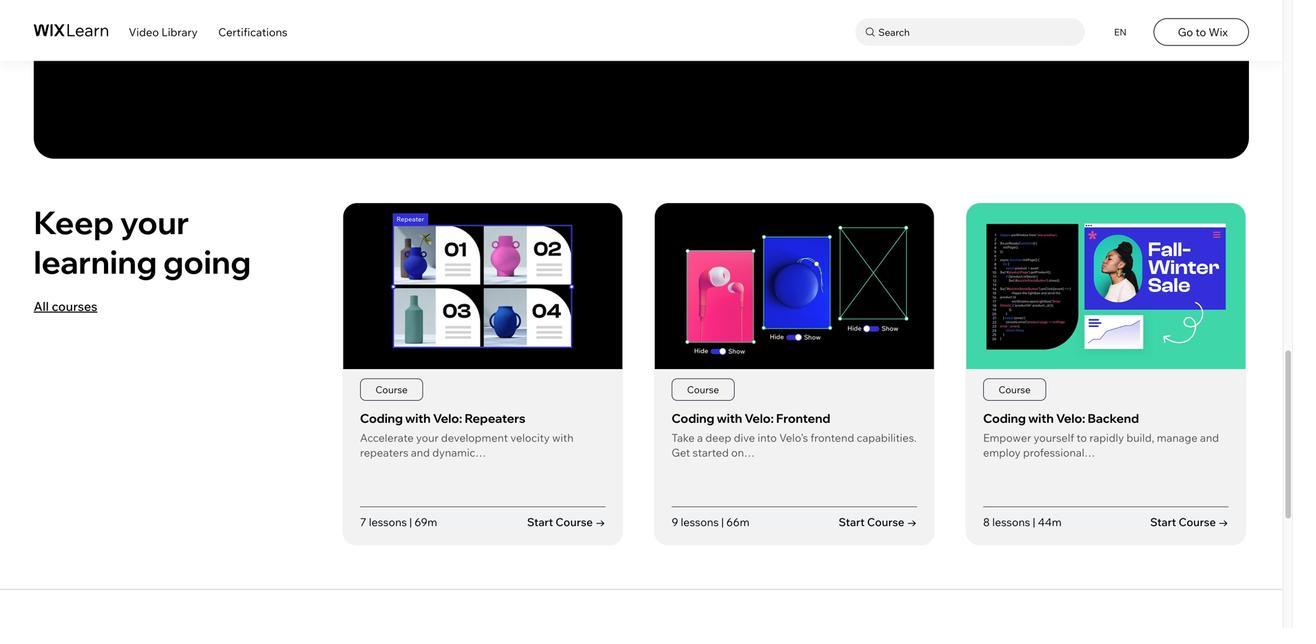 Task type: locate. For each thing, give the bounding box(es) containing it.
go
[[1179, 25, 1194, 39]]

lessons right 8 on the bottom right of page
[[993, 515, 1031, 529]]

0 horizontal spatial start course → button
[[527, 515, 606, 530]]

| inside coding with velo: repeaters list item
[[410, 515, 412, 529]]

3 coding from the left
[[984, 411, 1027, 426]]

3 start course → button from the left
[[1151, 515, 1229, 530]]

menu bar
[[0, 0, 1284, 61]]

start course → button
[[527, 515, 606, 530], [839, 515, 918, 530], [1151, 515, 1229, 530]]

started
[[693, 446, 729, 460]]

| left 69m
[[410, 515, 412, 529]]

start
[[527, 515, 553, 529], [839, 515, 865, 529], [1151, 515, 1177, 529]]

start course → inside coding with velo: backend list item
[[1151, 515, 1229, 529]]

1 horizontal spatial to
[[1196, 25, 1207, 39]]

coding inside coding with velo: backend empower yourself to rapidly build, manage and employ professional…
[[984, 411, 1027, 426]]

3 | from the left
[[1033, 515, 1036, 529]]

0 horizontal spatial and
[[411, 446, 430, 460]]

velo: for repeaters
[[433, 411, 463, 426]]

lessons inside coding with velo: repeaters list item
[[369, 515, 407, 529]]

0 horizontal spatial your
[[120, 203, 189, 242]]

→ inside coding with velo: frontend list item
[[907, 515, 918, 529]]

with up deep
[[717, 411, 743, 426]]

video library link
[[129, 25, 198, 39]]

lessons inside coding with velo: backend list item
[[993, 515, 1031, 529]]

0 vertical spatial to
[[1196, 25, 1207, 39]]

velo's
[[780, 431, 809, 445]]

with
[[405, 411, 431, 426], [717, 411, 743, 426], [1029, 411, 1054, 426], [553, 431, 574, 445]]

Search text field
[[876, 23, 1082, 41]]

2 start from the left
[[839, 515, 865, 529]]

1 | from the left
[[410, 515, 412, 529]]

employ
[[984, 446, 1021, 460]]

start course → button inside coding with velo: frontend list item
[[839, 515, 918, 530]]

3 start from the left
[[1151, 515, 1177, 529]]

1 lessons from the left
[[369, 515, 407, 529]]

keep your learning going
[[34, 203, 251, 282]]

1 horizontal spatial velo:
[[745, 411, 774, 426]]

deep
[[706, 431, 732, 445]]

and right repeaters
[[411, 446, 430, 460]]

coding with velo: backend list item
[[966, 203, 1247, 546]]

with up accelerate
[[405, 411, 431, 426]]

start course → button inside coding with velo: backend list item
[[1151, 515, 1229, 530]]

1 velo: from the left
[[433, 411, 463, 426]]

yourself
[[1034, 431, 1075, 445]]

velo: up development
[[433, 411, 463, 426]]

start course → button for coding with velo: frontend
[[839, 515, 918, 530]]

start course →
[[527, 515, 606, 529], [839, 515, 918, 529], [1151, 515, 1229, 529]]

1 vertical spatial to
[[1077, 431, 1088, 445]]

velo: inside coding with velo: backend empower yourself to rapidly build, manage and employ professional…
[[1057, 411, 1086, 426]]

en
[[1115, 26, 1127, 38]]

0 horizontal spatial to
[[1077, 431, 1088, 445]]

3 start course → from the left
[[1151, 515, 1229, 529]]

0 horizontal spatial start course →
[[527, 515, 606, 529]]

certifications link
[[218, 25, 288, 39]]

lessons inside coding with velo: frontend list item
[[681, 515, 719, 529]]

1 horizontal spatial lessons
[[681, 515, 719, 529]]

frontend
[[811, 431, 855, 445]]

lessons right 7
[[369, 515, 407, 529]]

start course → for coding with velo: backend
[[1151, 515, 1229, 529]]

coding up empower on the right of page
[[984, 411, 1027, 426]]

→ inside coding with velo: repeaters list item
[[596, 515, 606, 529]]

course
[[376, 384, 408, 396], [688, 384, 720, 396], [999, 384, 1031, 396], [556, 515, 593, 529], [868, 515, 905, 529], [1179, 515, 1217, 529]]

on…
[[732, 446, 755, 460]]

into
[[758, 431, 777, 445]]

your
[[120, 203, 189, 242], [416, 431, 439, 445]]

velo:
[[433, 411, 463, 426], [745, 411, 774, 426], [1057, 411, 1086, 426]]

start course → inside coding with velo: frontend list item
[[839, 515, 918, 529]]

1 horizontal spatial start course → button
[[839, 515, 918, 530]]

2 velo: from the left
[[745, 411, 774, 426]]

2 horizontal spatial →
[[1219, 515, 1229, 529]]

0 horizontal spatial →
[[596, 515, 606, 529]]

coding inside 'coding with velo: frontend take a deep dive into velo's frontend capabilities. get started on…'
[[672, 411, 715, 426]]

start course → button inside coding with velo: repeaters list item
[[527, 515, 606, 530]]

list
[[343, 203, 1250, 546]]

coding inside coding with velo: repeaters accelerate your development velocity with repeaters and dynamic…
[[360, 411, 403, 426]]

0 horizontal spatial coding
[[360, 411, 403, 426]]

to inside coding with velo: backend empower yourself to rapidly build, manage and employ professional…
[[1077, 431, 1088, 445]]

go to wix
[[1179, 25, 1229, 39]]

9 lessons | 66m
[[672, 515, 750, 529]]

7
[[360, 515, 367, 529]]

2 horizontal spatial |
[[1033, 515, 1036, 529]]

→ for frontend
[[907, 515, 918, 529]]

velo: inside coding with velo: repeaters accelerate your development velocity with repeaters and dynamic…
[[433, 411, 463, 426]]

start inside coding with velo: repeaters list item
[[527, 515, 553, 529]]

with up yourself
[[1029, 411, 1054, 426]]

going
[[163, 242, 251, 282]]

get
[[672, 446, 691, 460]]

2 horizontal spatial coding
[[984, 411, 1027, 426]]

69m
[[415, 515, 438, 529]]

with for backend
[[1029, 411, 1054, 426]]

3 lessons from the left
[[993, 515, 1031, 529]]

library
[[162, 25, 198, 39]]

with inside 'coding with velo: frontend take a deep dive into velo's frontend capabilities. get started on…'
[[717, 411, 743, 426]]

| left "66m"
[[722, 515, 724, 529]]

1 vertical spatial your
[[416, 431, 439, 445]]

0 vertical spatial your
[[120, 203, 189, 242]]

video library
[[129, 25, 198, 39]]

coding
[[360, 411, 403, 426], [672, 411, 715, 426], [984, 411, 1027, 426]]

to left the rapidly
[[1077, 431, 1088, 445]]

| for coding with velo: frontend
[[722, 515, 724, 529]]

3 velo: from the left
[[1057, 411, 1086, 426]]

velo: inside 'coding with velo: frontend take a deep dive into velo's frontend capabilities. get started on…'
[[745, 411, 774, 426]]

→ for backend
[[1219, 515, 1229, 529]]

0 horizontal spatial velo:
[[433, 411, 463, 426]]

coding with velo: frontend list item
[[655, 203, 935, 546]]

| inside coding with velo: frontend list item
[[722, 515, 724, 529]]

0 vertical spatial and
[[1201, 431, 1220, 445]]

2 horizontal spatial velo:
[[1057, 411, 1086, 426]]

1 start course → from the left
[[527, 515, 606, 529]]

coding up a
[[672, 411, 715, 426]]

| left 44m
[[1033, 515, 1036, 529]]

→ inside coding with velo: backend list item
[[1219, 515, 1229, 529]]

2 start course → from the left
[[839, 515, 918, 529]]

0 horizontal spatial |
[[410, 515, 412, 529]]

and
[[1201, 431, 1220, 445], [411, 446, 430, 460]]

coding with velo: frontend take a deep dive into velo's frontend capabilities. get started on…
[[672, 411, 917, 460]]

1 horizontal spatial your
[[416, 431, 439, 445]]

1 horizontal spatial |
[[722, 515, 724, 529]]

lessons
[[369, 515, 407, 529], [681, 515, 719, 529], [993, 515, 1031, 529]]

coding up accelerate
[[360, 411, 403, 426]]

2 horizontal spatial start course → button
[[1151, 515, 1229, 530]]

to
[[1196, 25, 1207, 39], [1077, 431, 1088, 445]]

a
[[698, 431, 703, 445]]

2 horizontal spatial lessons
[[993, 515, 1031, 529]]

with inside coding with velo: backend empower yourself to rapidly build, manage and employ professional…
[[1029, 411, 1054, 426]]

coding with velo: repeaters link
[[360, 411, 526, 426]]

repeaters
[[465, 411, 526, 426]]

courses
[[52, 299, 97, 314]]

→
[[596, 515, 606, 529], [907, 515, 918, 529], [1219, 515, 1229, 529]]

2 → from the left
[[907, 515, 918, 529]]

1 coding from the left
[[360, 411, 403, 426]]

2 horizontal spatial start course →
[[1151, 515, 1229, 529]]

| inside coding with velo: backend list item
[[1033, 515, 1036, 529]]

all
[[34, 299, 49, 314]]

velo: up into
[[745, 411, 774, 426]]

and right manage
[[1201, 431, 1220, 445]]

coding with velo: backend link
[[984, 411, 1140, 426]]

and inside coding with velo: repeaters accelerate your development velocity with repeaters and dynamic…
[[411, 446, 430, 460]]

velo: up yourself
[[1057, 411, 1086, 426]]

2 | from the left
[[722, 515, 724, 529]]

1 horizontal spatial and
[[1201, 431, 1220, 445]]

start course → inside coding with velo: repeaters list item
[[527, 515, 606, 529]]

2 lessons from the left
[[681, 515, 719, 529]]

1 horizontal spatial coding
[[672, 411, 715, 426]]

2 coding from the left
[[672, 411, 715, 426]]

start for coding with velo: repeaters
[[527, 515, 553, 529]]

8 lessons | 44m
[[984, 515, 1062, 529]]

0 horizontal spatial lessons
[[369, 515, 407, 529]]

1 vertical spatial and
[[411, 446, 430, 460]]

2 horizontal spatial start
[[1151, 515, 1177, 529]]

lessons right the 9
[[681, 515, 719, 529]]

menu bar containing video library
[[0, 0, 1284, 61]]

and inside coding with velo: backend empower yourself to rapidly build, manage and employ professional…
[[1201, 431, 1220, 445]]

velocity
[[511, 431, 550, 445]]

coding with velo: repeaters accelerate your development velocity with repeaters and dynamic…
[[360, 411, 574, 460]]

1 horizontal spatial start course →
[[839, 515, 918, 529]]

1 horizontal spatial →
[[907, 515, 918, 529]]

2 start course → button from the left
[[839, 515, 918, 530]]

more wix pages element
[[0, 593, 1284, 628]]

3 → from the left
[[1219, 515, 1229, 529]]

coding for coding with velo: repeaters
[[360, 411, 403, 426]]

start inside coding with velo: frontend list item
[[839, 515, 865, 529]]

0 horizontal spatial start
[[527, 515, 553, 529]]

1 → from the left
[[596, 515, 606, 529]]

1 horizontal spatial start
[[839, 515, 865, 529]]

1 start course → button from the left
[[527, 515, 606, 530]]

to right go on the top right of page
[[1196, 25, 1207, 39]]

1 start from the left
[[527, 515, 553, 529]]

|
[[410, 515, 412, 529], [722, 515, 724, 529], [1033, 515, 1036, 529]]

start inside coding with velo: backend list item
[[1151, 515, 1177, 529]]



Task type: vqa. For each thing, say whether or not it's contained in the screenshot.
Professional
no



Task type: describe. For each thing, give the bounding box(es) containing it.
and for backend
[[1201, 431, 1220, 445]]

coding for coding with velo: backend
[[984, 411, 1027, 426]]

start for coding with velo: backend
[[1151, 515, 1177, 529]]

lessons for coding with velo: backend
[[993, 515, 1031, 529]]

build,
[[1127, 431, 1155, 445]]

dynamic…
[[433, 446, 486, 460]]

coding with velo: frontend link
[[672, 411, 831, 426]]

certifications
[[218, 25, 288, 39]]

coding with velo: backend empower yourself to rapidly build, manage and employ professional…
[[984, 411, 1220, 460]]

frontend
[[777, 411, 831, 426]]

accelerate
[[360, 431, 414, 445]]

en button
[[1106, 18, 1134, 46]]

44m
[[1039, 515, 1062, 529]]

three images on a green background show how velo code can trigger a lightbox to increase conversions. image
[[967, 203, 1246, 369]]

a repeater featuring four elements, numbered 1 to 4; each element features a different color vase: blue, pink, green, blue. image
[[343, 203, 623, 369]]

| for coding with velo: backend
[[1033, 515, 1036, 529]]

empower
[[984, 431, 1032, 445]]

list containing coding with velo: repeaters
[[343, 203, 1250, 546]]

lessons for coding with velo: frontend
[[681, 515, 719, 529]]

start course → for coding with velo: frontend
[[839, 515, 918, 529]]

velo: for frontend
[[745, 411, 774, 426]]

with for repeaters
[[405, 411, 431, 426]]

with for frontend
[[717, 411, 743, 426]]

with right velocity
[[553, 431, 574, 445]]

go to wix link
[[1155, 18, 1250, 46]]

development
[[441, 431, 508, 445]]

video
[[129, 25, 159, 39]]

8
[[984, 515, 990, 529]]

coding for coding with velo: frontend
[[672, 411, 715, 426]]

capabilities.
[[857, 431, 917, 445]]

keep
[[34, 203, 114, 242]]

7 lessons | 69m
[[360, 515, 438, 529]]

three images on a black background; each has a "hide" or "show" toggle: pink earphones, a blue circular case and one hidden. image
[[655, 203, 935, 369]]

9
[[672, 515, 679, 529]]

start course → for coding with velo: repeaters
[[527, 515, 606, 529]]

| for coding with velo: repeaters
[[410, 515, 412, 529]]

all courses link
[[34, 299, 111, 314]]

velo: for backend
[[1057, 411, 1086, 426]]

professional…
[[1024, 446, 1096, 460]]

to inside menu bar
[[1196, 25, 1207, 39]]

manage
[[1158, 431, 1198, 445]]

rapidly
[[1090, 431, 1125, 445]]

your inside coding with velo: repeaters accelerate your development velocity with repeaters and dynamic…
[[416, 431, 439, 445]]

all courses
[[34, 299, 97, 314]]

and for repeaters
[[411, 446, 430, 460]]

dive
[[734, 431, 756, 445]]

lessons for coding with velo: repeaters
[[369, 515, 407, 529]]

your inside keep your learning going
[[120, 203, 189, 242]]

backend
[[1088, 411, 1140, 426]]

take
[[672, 431, 695, 445]]

start course → button for coding with velo: backend
[[1151, 515, 1229, 530]]

66m
[[727, 515, 750, 529]]

learning
[[34, 242, 157, 282]]

→ for repeaters
[[596, 515, 606, 529]]

start for coding with velo: frontend
[[839, 515, 865, 529]]

repeaters
[[360, 446, 409, 460]]

coding with velo: repeaters list item
[[343, 203, 623, 546]]

wix
[[1209, 25, 1229, 39]]

start course → button for coding with velo: repeaters
[[527, 515, 606, 530]]



